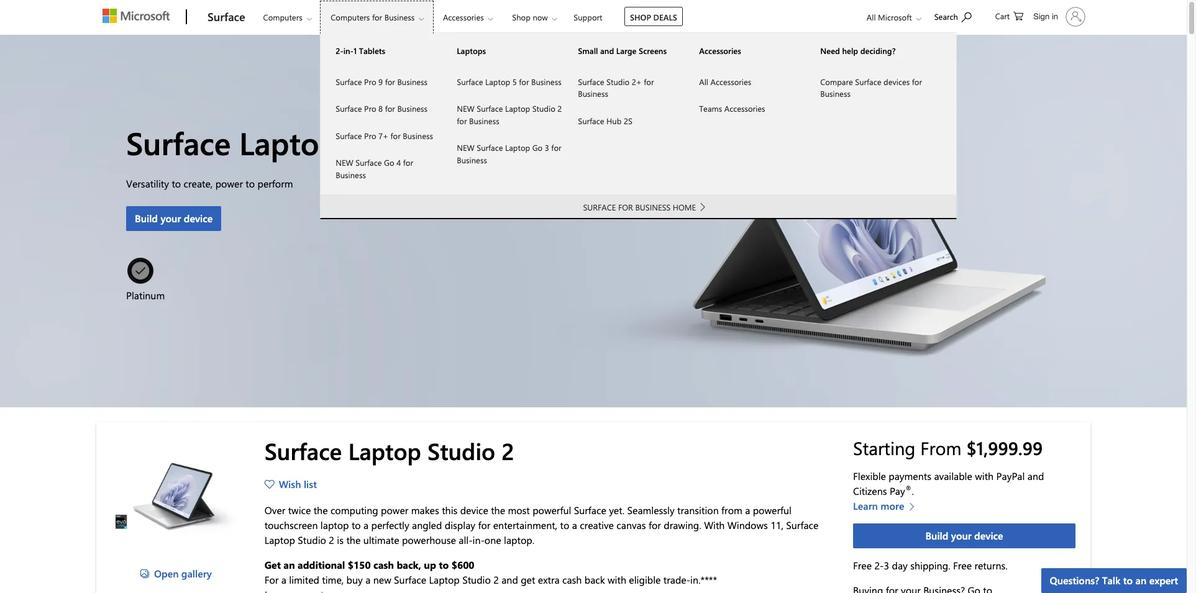 Task type: describe. For each thing, give the bounding box(es) containing it.
touchscreen
[[265, 519, 318, 532]]

laptop.
[[504, 534, 535, 547]]

free 2-3 day shipping. free returns.
[[853, 559, 1008, 572]]

build for starting from
[[926, 529, 949, 542]]

accessories button
[[432, 1, 503, 34]]

1 horizontal spatial 3
[[884, 559, 889, 572]]

now
[[533, 12, 548, 22]]

2 horizontal spatial the
[[491, 504, 505, 517]]

all-
[[459, 534, 473, 547]]

deals
[[654, 12, 677, 22]]

new surface laptop studio 2 for business
[[457, 103, 562, 126]]

an inside 'dropdown button'
[[1136, 574, 1147, 587]]

yet.
[[609, 504, 625, 517]]

build your device link for surface laptop studio 2
[[126, 206, 221, 231]]

a surface laptop studio 2 in platinum. image
[[0, 35, 1190, 408]]

large
[[616, 45, 637, 56]]

all for all accessories
[[699, 76, 708, 87]]

and inside get an additional $150 cash back, up to $600 for a limited time, buy a new surface laptop studio 2 and get extra cash back with eligible trade-in.****
[[502, 574, 518, 587]]

buy
[[347, 574, 363, 587]]

get an additional $150 cash back, up to $600 for a limited time, buy a new surface laptop studio 2 and get extra cash back with eligible trade-in.****
[[265, 559, 717, 587]]

laptop inside "over twice the computing power makes this device the most powerful surface yet. seamlessly transition from a powerful touchscreen laptop to a perfectly angled display for entertainment, to a creative canvas for drawing. with windows 11, surface laptop studio 2 is the ultimate powerhouse all-in-one laptop."
[[265, 534, 295, 547]]

surface inside "new surface laptop go 3 for business"
[[477, 142, 503, 153]]

2 up "most"
[[502, 436, 514, 466]]

laptop inside get an additional $150 cash back, up to $600 for a limited time, buy a new surface laptop studio 2 and get extra cash back with eligible trade-in.****
[[429, 574, 460, 587]]

2 inside get an additional $150 cash back, up to $600 for a limited time, buy a new surface laptop studio 2 and get extra cash back with eligible trade-in.****
[[494, 574, 499, 587]]

surface inside new surface go 4 for business
[[356, 157, 382, 168]]

surface link
[[201, 1, 251, 34]]

shop now button
[[502, 1, 567, 34]]

2s
[[624, 115, 632, 126]]

surface hub 2s
[[578, 115, 632, 126]]

all microsoft
[[867, 12, 912, 22]]

0 horizontal spatial the
[[314, 504, 328, 517]]

compare surface devices for business link
[[806, 68, 927, 107]]

2 free from the left
[[953, 559, 972, 572]]

microsoft image
[[103, 9, 170, 23]]

small and large screens heading
[[563, 34, 684, 68]]

9
[[378, 76, 383, 87]]

studio inside "over twice the computing power makes this device the most powerful surface yet. seamlessly transition from a powerful touchscreen laptop to a perfectly angled display for entertainment, to a creative canvas for drawing. with windows 11, surface laptop studio 2 is the ultimate powerhouse all-in-one laptop."
[[298, 534, 326, 547]]

new surface go 4 for business link
[[321, 149, 442, 188]]

display
[[445, 519, 475, 532]]

in- inside "over twice the computing power makes this device the most powerful surface yet. seamlessly transition from a powerful touchscreen laptop to a perfectly angled display for entertainment, to a creative canvas for drawing. with windows 11, surface laptop studio 2 is the ultimate powerhouse all-in-one laptop."
[[473, 534, 485, 547]]

perfectly
[[371, 519, 409, 532]]

one
[[485, 534, 501, 547]]

small
[[578, 45, 598, 56]]

pro for 7+
[[364, 130, 376, 141]]

1 free from the left
[[853, 559, 872, 572]]

starting from $1,999.99
[[853, 436, 1043, 460]]

in- inside heading
[[343, 45, 354, 56]]

this
[[442, 504, 458, 517]]

business right 9
[[397, 76, 428, 87]]

surface inside new surface laptop studio 2 for business
[[477, 103, 503, 114]]

2-in-1 tablets heading
[[321, 34, 442, 68]]

versatility to create, power to perform
[[126, 177, 293, 190]]

paypal
[[996, 470, 1025, 483]]

small and large screens
[[578, 45, 667, 56]]

4
[[397, 157, 401, 168]]

business inside surface studio 2+ for business
[[578, 88, 608, 99]]

3 inside "new surface laptop go 3 for business"
[[545, 142, 549, 153]]

screens
[[639, 45, 667, 56]]

makes
[[411, 504, 439, 517]]

1 vertical spatial 2-
[[875, 559, 884, 572]]

surface for business home link
[[555, 195, 723, 218]]

teams accessories link
[[684, 95, 806, 122]]

windows
[[728, 519, 768, 532]]

time,
[[322, 574, 344, 587]]

business left home
[[635, 202, 671, 213]]

computing
[[331, 504, 378, 517]]

shop
[[512, 12, 531, 22]]

surface laptop 5 for business
[[457, 76, 562, 87]]

over
[[265, 504, 285, 517]]

go inside "new surface laptop go 3 for business"
[[532, 142, 543, 153]]

surface pro 9 for business link
[[321, 68, 442, 95]]

2 powerful from the left
[[753, 504, 792, 517]]

with inside get an additional $150 cash back, up to $600 for a limited time, buy a new surface laptop studio 2 and get extra cash back with eligible trade-in.****
[[608, 574, 626, 587]]

build your device for surface laptop studio 2
[[135, 212, 213, 225]]

for right 8
[[385, 103, 395, 114]]

compare
[[820, 76, 853, 87]]

for right 9
[[385, 76, 395, 87]]

and inside flexible payments available with paypal and citizens pay
[[1028, 470, 1044, 483]]

business inside new surface go 4 for business
[[336, 169, 366, 180]]

surface pro 7+ for business
[[336, 130, 433, 141]]

seamlessly
[[627, 504, 675, 517]]

creative
[[580, 519, 614, 532]]

home
[[673, 202, 696, 213]]

get
[[265, 559, 281, 572]]

open
[[154, 567, 179, 580]]

power inside "over twice the computing power makes this device the most powerful surface yet. seamlessly transition from a powerful touchscreen laptop to a perfectly angled display for entertainment, to a creative canvas for drawing. with windows 11, surface laptop studio 2 is the ultimate powerhouse all-in-one laptop."
[[381, 504, 409, 517]]

support link
[[568, 1, 608, 30]]

your for starting from
[[951, 529, 972, 542]]

0 horizontal spatial cash
[[373, 559, 394, 572]]

11,
[[771, 519, 784, 532]]

laptops heading
[[442, 34, 563, 68]]

limited
[[289, 574, 319, 587]]

perform
[[258, 177, 293, 190]]

$1,999.99
[[967, 436, 1043, 460]]

for inside compare surface devices for business
[[912, 76, 922, 87]]

Search search field
[[928, 2, 984, 30]]

help
[[842, 45, 858, 56]]

new for new surface laptop go 3 for business
[[457, 142, 475, 153]]

cart
[[995, 11, 1010, 21]]

device for surface laptop studio 2
[[184, 212, 213, 225]]

build your device link for starting from
[[853, 524, 1076, 549]]

for inside dropdown button
[[372, 12, 382, 22]]

accessories up teams accessories
[[711, 76, 752, 87]]

new surface laptop studio 2 for business link
[[442, 95, 563, 134]]

computers button
[[253, 1, 322, 34]]

surface pro 8 for business link
[[321, 95, 442, 122]]

learn more link
[[853, 499, 921, 514]]

business right 7+ on the left of page
[[403, 130, 433, 141]]

to down computing
[[352, 519, 361, 532]]

questions?
[[1050, 574, 1099, 587]]

studio inside new surface laptop studio 2 for business
[[532, 103, 555, 114]]

entertainment,
[[493, 519, 557, 532]]

5
[[512, 76, 517, 87]]

an inside get an additional $150 cash back, up to $600 for a limited time, buy a new surface laptop studio 2 and get extra cash back with eligible trade-in.****
[[284, 559, 295, 572]]

powerhouse
[[402, 534, 456, 547]]

small and large screens element
[[563, 67, 684, 134]]

studio inside get an additional $150 cash back, up to $600 for a limited time, buy a new surface laptop studio 2 and get extra cash back with eligible trade-in.****
[[462, 574, 491, 587]]

cart link
[[995, 1, 1024, 30]]

to left perform
[[246, 177, 255, 190]]

over twice the computing power makes this device the most powerful surface yet. seamlessly transition from a powerful touchscreen laptop to a perfectly angled display for entertainment, to a creative canvas for drawing. with windows 11, surface laptop studio 2 is the ultimate powerhouse all-in-one laptop.
[[265, 504, 819, 547]]

with inside flexible payments available with paypal and citizens pay
[[975, 470, 994, 483]]

ultimate
[[363, 534, 399, 547]]

2 right 4
[[447, 122, 464, 163]]

1
[[354, 45, 357, 56]]

sign
[[1034, 12, 1050, 21]]

shop deals link
[[625, 7, 683, 26]]

with
[[704, 519, 725, 532]]

business inside dropdown button
[[384, 12, 415, 22]]

to left creative
[[560, 519, 569, 532]]

for right 5
[[519, 76, 529, 87]]

1 horizontal spatial the
[[346, 534, 361, 547]]



Task type: vqa. For each thing, say whether or not it's contained in the screenshot.
the top NEW
yes



Task type: locate. For each thing, give the bounding box(es) containing it.
device up returns.
[[974, 529, 1003, 542]]

1 vertical spatial 3
[[884, 559, 889, 572]]

all accessories link
[[684, 68, 806, 95]]

1 vertical spatial an
[[1136, 574, 1147, 587]]

new inside new surface laptop studio 2 for business
[[457, 103, 475, 114]]

more
[[881, 500, 904, 513]]

and right paypal
[[1028, 470, 1044, 483]]

1 vertical spatial build your device
[[926, 529, 1003, 542]]

2- left 1
[[336, 45, 343, 56]]

a right buy
[[366, 574, 371, 587]]

computers for computers
[[263, 12, 302, 22]]

eligible
[[629, 574, 661, 587]]

pro left 9
[[364, 76, 376, 87]]

in- left the tablets at the top left of page
[[343, 45, 354, 56]]

new inside "new surface laptop go 3 for business"
[[457, 142, 475, 153]]

pro left 8
[[364, 103, 376, 114]]

1 horizontal spatial build your device
[[926, 529, 1003, 542]]

2 down surface laptop 5 for business
[[558, 103, 562, 114]]

2 pro from the top
[[364, 103, 376, 114]]

pro
[[364, 76, 376, 87], [364, 103, 376, 114], [364, 130, 376, 141]]

accessories up all accessories
[[699, 45, 741, 56]]

new down surface laptop 5 for business link
[[457, 103, 475, 114]]

surface inside compare surface devices for business
[[855, 76, 882, 87]]

laptop inside "new surface laptop go 3 for business"
[[505, 142, 530, 153]]

to left create,
[[172, 177, 181, 190]]

shop
[[630, 12, 651, 22]]

the up laptop
[[314, 504, 328, 517]]

business inside new surface laptop studio 2 for business
[[469, 115, 499, 126]]

business up the surface hub 2s
[[578, 88, 608, 99]]

0 vertical spatial all
[[867, 12, 876, 22]]

1 computers from the left
[[263, 12, 302, 22]]

1 horizontal spatial go
[[532, 142, 543, 153]]

build your device up returns.
[[926, 529, 1003, 542]]

cash left back
[[562, 574, 582, 587]]

3
[[545, 142, 549, 153], [884, 559, 889, 572]]

0 vertical spatial 3
[[545, 142, 549, 153]]

all inside dropdown button
[[867, 12, 876, 22]]

0 vertical spatial 2-
[[336, 45, 343, 56]]

2 horizontal spatial device
[[974, 529, 1003, 542]]

1 vertical spatial your
[[951, 529, 972, 542]]

computers
[[263, 12, 302, 22], [331, 12, 370, 22]]

to inside 'dropdown button'
[[1123, 574, 1133, 587]]

is
[[337, 534, 344, 547]]

business right 8
[[397, 103, 428, 114]]

0 horizontal spatial computers
[[263, 12, 302, 22]]

accessories
[[443, 12, 484, 22], [699, 45, 741, 56], [711, 76, 752, 87], [724, 103, 765, 114]]

go left 4
[[384, 157, 394, 168]]

a right for
[[281, 574, 286, 587]]

studio inside surface studio 2+ for business
[[607, 76, 630, 87]]

accessories element
[[684, 67, 806, 122]]

0 vertical spatial device
[[184, 212, 213, 225]]

pro inside surface pro 7+ for business link
[[364, 130, 376, 141]]

shop now
[[512, 12, 548, 22]]

0 horizontal spatial device
[[184, 212, 213, 225]]

deciding?
[[861, 45, 896, 56]]

0 horizontal spatial an
[[284, 559, 295, 572]]

computers for business button
[[320, 1, 434, 34]]

for
[[372, 12, 382, 22], [385, 76, 395, 87], [519, 76, 529, 87], [644, 76, 654, 87], [912, 76, 922, 87], [385, 103, 395, 114], [457, 115, 467, 126], [391, 130, 401, 141], [551, 142, 562, 153], [403, 157, 413, 168], [618, 202, 633, 213], [478, 519, 491, 532], [649, 519, 661, 532]]

canvas
[[617, 519, 646, 532]]

1 horizontal spatial in-
[[473, 534, 485, 547]]

gallery
[[181, 567, 212, 580]]

from
[[722, 504, 742, 517]]

free left day
[[853, 559, 872, 572]]

pro for 9
[[364, 76, 376, 87]]

an left expert
[[1136, 574, 1147, 587]]

business up new surface laptop go 3 for business link in the left top of the page
[[469, 115, 499, 126]]

0 vertical spatial your
[[161, 212, 181, 225]]

shop deals
[[630, 12, 677, 22]]

0 vertical spatial cash
[[373, 559, 394, 572]]

2-
[[336, 45, 343, 56], [875, 559, 884, 572]]

business
[[384, 12, 415, 22], [397, 76, 428, 87], [531, 76, 562, 87], [578, 88, 608, 99], [820, 88, 851, 99], [397, 103, 428, 114], [469, 115, 499, 126], [403, 130, 433, 141], [457, 154, 487, 165], [336, 169, 366, 180], [635, 202, 671, 213]]

2 vertical spatial pro
[[364, 130, 376, 141]]

for left home
[[618, 202, 633, 213]]

power up "perfectly"
[[381, 504, 409, 517]]

powerful up 11,
[[753, 504, 792, 517]]

accessories inside dropdown button
[[443, 12, 484, 22]]

0 vertical spatial build your device
[[135, 212, 213, 225]]

1 pro from the top
[[364, 76, 376, 87]]

business down compare
[[820, 88, 851, 99]]

2 left is
[[329, 534, 334, 547]]

need
[[820, 45, 840, 56]]

1 vertical spatial surface laptop studio 2
[[265, 436, 514, 466]]

for
[[265, 574, 279, 587]]

powerful
[[533, 504, 571, 517], [753, 504, 792, 517]]

and left get
[[502, 574, 518, 587]]

build up shipping.
[[926, 529, 949, 542]]

compare surface devices for business
[[820, 76, 922, 99]]

2+
[[632, 76, 642, 87]]

and
[[600, 45, 614, 56], [1028, 470, 1044, 483], [502, 574, 518, 587]]

surface laptop studio 2 for platinum
[[126, 122, 464, 163]]

laptop inside new surface laptop studio 2 for business
[[505, 103, 530, 114]]

1 horizontal spatial cash
[[562, 574, 582, 587]]

0 horizontal spatial free
[[853, 559, 872, 572]]

0 vertical spatial power
[[215, 177, 243, 190]]

hub
[[607, 115, 622, 126]]

0 vertical spatial an
[[284, 559, 295, 572]]

powerful up entertainment,
[[533, 504, 571, 517]]

2
[[558, 103, 562, 114], [447, 122, 464, 163], [502, 436, 514, 466], [329, 534, 334, 547], [494, 574, 499, 587]]

to inside get an additional $150 cash back, up to $600 for a limited time, buy a new surface laptop studio 2 and get extra cash back with eligible trade-in.****
[[439, 559, 449, 572]]

accessories up laptops
[[443, 12, 484, 22]]

from
[[921, 436, 962, 460]]

business up 2-in-1 tablets heading
[[384, 12, 415, 22]]

for right devices
[[912, 76, 922, 87]]

0 horizontal spatial build your device link
[[126, 206, 221, 231]]

2 computers from the left
[[331, 12, 370, 22]]

1 vertical spatial in-
[[473, 534, 485, 547]]

build your device down create,
[[135, 212, 213, 225]]

open gallery button
[[140, 567, 216, 582]]

computers for computers for business
[[331, 12, 370, 22]]

device inside "over twice the computing power makes this device the most powerful surface yet. seamlessly transition from a powerful touchscreen laptop to a perfectly angled display for entertainment, to a creative canvas for drawing. with windows 11, surface laptop studio 2 is the ultimate powerhouse all-in-one laptop."
[[460, 504, 488, 517]]

power
[[215, 177, 243, 190], [381, 504, 409, 517]]

teams accessories
[[699, 103, 765, 114]]

1 horizontal spatial build
[[926, 529, 949, 542]]

your down versatility
[[161, 212, 181, 225]]

tablets
[[359, 45, 385, 56]]

pro inside surface pro 8 for business link
[[364, 103, 376, 114]]

the right is
[[346, 534, 361, 547]]

returns.
[[975, 559, 1008, 572]]

all up teams
[[699, 76, 708, 87]]

1 vertical spatial go
[[384, 157, 394, 168]]

learn
[[853, 500, 878, 513]]

for inside surface studio 2+ for business
[[644, 76, 654, 87]]

2 vertical spatial device
[[974, 529, 1003, 542]]

free
[[853, 559, 872, 572], [953, 559, 972, 572]]

3 left day
[[884, 559, 889, 572]]

1 vertical spatial power
[[381, 504, 409, 517]]

and right small on the left
[[600, 45, 614, 56]]

2-in-1 tablets
[[336, 45, 385, 56]]

build your device link up returns.
[[853, 524, 1076, 549]]

0 vertical spatial new
[[457, 103, 475, 114]]

8
[[378, 103, 383, 114]]

2 inside "over twice the computing power makes this device the most powerful surface yet. seamlessly transition from a powerful touchscreen laptop to a perfectly angled display for entertainment, to a creative canvas for drawing. with windows 11, surface laptop studio 2 is the ultimate powerhouse all-in-one laptop."
[[329, 534, 334, 547]]

new
[[373, 574, 391, 587]]

wish
[[279, 478, 301, 491]]

laptops element
[[442, 67, 563, 173]]

1 horizontal spatial an
[[1136, 574, 1147, 587]]

1 horizontal spatial all
[[867, 12, 876, 22]]

go inside new surface go 4 for business
[[384, 157, 394, 168]]

pro for 8
[[364, 103, 376, 114]]

1 vertical spatial with
[[608, 574, 626, 587]]

a down computing
[[364, 519, 369, 532]]

cash
[[373, 559, 394, 572], [562, 574, 582, 587]]

in.****
[[690, 574, 717, 587]]

2 vertical spatial new
[[336, 157, 353, 168]]

0 vertical spatial build your device link
[[126, 206, 221, 231]]

0 horizontal spatial go
[[384, 157, 394, 168]]

all microsoft button
[[857, 1, 928, 34]]

device up display
[[460, 504, 488, 517]]

to right talk
[[1123, 574, 1133, 587]]

0 vertical spatial with
[[975, 470, 994, 483]]

for up one
[[478, 519, 491, 532]]

surface inside get an additional $150 cash back, up to $600 for a limited time, buy a new surface laptop studio 2 and get extra cash back with eligible trade-in.****
[[394, 574, 426, 587]]

1 horizontal spatial device
[[460, 504, 488, 517]]

trade-
[[664, 574, 690, 587]]

surface studio 2+ for business link
[[563, 68, 684, 107]]

surface for business home
[[583, 202, 696, 213]]

free left returns.
[[953, 559, 972, 572]]

your for surface laptop studio 2
[[161, 212, 181, 225]]

.
[[912, 485, 914, 498]]

for down seamlessly
[[649, 519, 661, 532]]

3 pro from the top
[[364, 130, 376, 141]]

surface laptop 5 for business link
[[442, 68, 563, 95]]

0 horizontal spatial all
[[699, 76, 708, 87]]

2-in-1 tablets element
[[321, 67, 442, 188]]

wish list
[[279, 478, 317, 491]]

create,
[[184, 177, 213, 190]]

business down surface pro 7+ for business link
[[336, 169, 366, 180]]

business down new surface laptop studio 2 for business link
[[457, 154, 487, 165]]

1 vertical spatial and
[[1028, 470, 1044, 483]]

surface pro 9 for business
[[336, 76, 428, 87]]

accessories heading
[[684, 34, 806, 68]]

pro left 7+ on the left of page
[[364, 130, 376, 141]]

0 horizontal spatial 2-
[[336, 45, 343, 56]]

transition
[[677, 504, 719, 517]]

pro inside surface pro 9 for business link
[[364, 76, 376, 87]]

1 vertical spatial pro
[[364, 103, 376, 114]]

wish list button
[[265, 478, 321, 492]]

expert
[[1149, 574, 1178, 587]]

new surface go 4 for business
[[336, 157, 413, 180]]

all left microsoft
[[867, 12, 876, 22]]

the left "most"
[[491, 504, 505, 517]]

with left paypal
[[975, 470, 994, 483]]

7+
[[378, 130, 388, 141]]

1 horizontal spatial build your device link
[[853, 524, 1076, 549]]

microsoft
[[878, 12, 912, 22]]

flexible payments available with paypal and citizens pay
[[853, 470, 1044, 498]]

0 vertical spatial go
[[532, 142, 543, 153]]

extra
[[538, 574, 560, 587]]

1 vertical spatial cash
[[562, 574, 582, 587]]

build down versatility
[[135, 212, 158, 225]]

1 horizontal spatial your
[[951, 529, 972, 542]]

surface inside surface studio 2+ for business
[[578, 76, 604, 87]]

a
[[745, 504, 750, 517], [364, 519, 369, 532], [572, 519, 577, 532], [281, 574, 286, 587], [366, 574, 371, 587]]

angled
[[412, 519, 442, 532]]

3 down new surface laptop studio 2 for business
[[545, 142, 549, 153]]

list
[[304, 478, 317, 491]]

surface laptop studio 2 for for a limited time, buy a new surface laptop studio 2 and get extra cash back with eligible trade-in.****
[[265, 436, 514, 466]]

1 powerful from the left
[[533, 504, 571, 517]]

0 horizontal spatial with
[[608, 574, 626, 587]]

0 vertical spatial surface laptop studio 2
[[126, 122, 464, 163]]

2 horizontal spatial and
[[1028, 470, 1044, 483]]

for inside "new surface laptop go 3 for business"
[[551, 142, 562, 153]]

1 vertical spatial new
[[457, 142, 475, 153]]

teams
[[699, 103, 722, 114]]

for down new surface laptop studio 2 for business
[[551, 142, 562, 153]]

0 vertical spatial pro
[[364, 76, 376, 87]]

1 horizontal spatial power
[[381, 504, 409, 517]]

pay
[[890, 485, 905, 498]]

your up free 2-3 day shipping. free returns.
[[951, 529, 972, 542]]

device for starting from
[[974, 529, 1003, 542]]

for right 7+ on the left of page
[[391, 130, 401, 141]]

payments
[[889, 470, 932, 483]]

with
[[975, 470, 994, 483], [608, 574, 626, 587]]

business inside "new surface laptop go 3 for business"
[[457, 154, 487, 165]]

0 horizontal spatial build your device
[[135, 212, 213, 225]]

1 horizontal spatial and
[[600, 45, 614, 56]]

go down new surface laptop studio 2 for business
[[532, 142, 543, 153]]

for inside new surface go 4 for business
[[403, 157, 413, 168]]

to right up
[[439, 559, 449, 572]]

new for new surface laptop studio 2 for business
[[457, 103, 475, 114]]

build your device for starting from
[[926, 529, 1003, 542]]

2 inside new surface laptop studio 2 for business
[[558, 103, 562, 114]]

0 vertical spatial build
[[135, 212, 158, 225]]

and inside heading
[[600, 45, 614, 56]]

new inside new surface go 4 for business
[[336, 157, 353, 168]]

build your device link down create,
[[126, 206, 221, 231]]

an
[[284, 559, 295, 572], [1136, 574, 1147, 587]]

accessories inside heading
[[699, 45, 741, 56]]

computers right surface link
[[263, 12, 302, 22]]

0 horizontal spatial build
[[135, 212, 158, 225]]

power right create,
[[215, 177, 243, 190]]

0 horizontal spatial in-
[[343, 45, 354, 56]]

for right 4
[[403, 157, 413, 168]]

1 horizontal spatial free
[[953, 559, 972, 572]]

new down new surface laptop studio 2 for business link
[[457, 142, 475, 153]]

in
[[1052, 12, 1058, 21]]

a up windows
[[745, 504, 750, 517]]

$600
[[452, 559, 475, 572]]

1 vertical spatial build
[[926, 529, 949, 542]]

for inside new surface laptop studio 2 for business
[[457, 115, 467, 126]]

accessories down all accessories link
[[724, 103, 765, 114]]

for up new surface laptop go 3 for business link in the left top of the page
[[457, 115, 467, 126]]

1 vertical spatial device
[[460, 504, 488, 517]]

a left creative
[[572, 519, 577, 532]]

business inside compare surface devices for business
[[820, 88, 851, 99]]

new down surface pro 7+ for business link
[[336, 157, 353, 168]]

1 horizontal spatial with
[[975, 470, 994, 483]]

new for new surface go 4 for business
[[336, 157, 353, 168]]

2 left get
[[494, 574, 499, 587]]

all inside accessories "element"
[[699, 76, 708, 87]]

® . learn more
[[853, 483, 914, 513]]

0 horizontal spatial power
[[215, 177, 243, 190]]

1 horizontal spatial 2-
[[875, 559, 884, 572]]

a surface laptop studio 2 in stage mode. image
[[116, 437, 240, 562]]

0 horizontal spatial 3
[[545, 142, 549, 153]]

with right back
[[608, 574, 626, 587]]

for up the tablets at the top left of page
[[372, 12, 382, 22]]

computers up 1
[[331, 12, 370, 22]]

2 vertical spatial and
[[502, 574, 518, 587]]

all for all microsoft
[[867, 12, 876, 22]]

laptops
[[457, 45, 486, 56]]

0 horizontal spatial your
[[161, 212, 181, 225]]

business right 5
[[531, 76, 562, 87]]

0 horizontal spatial powerful
[[533, 504, 571, 517]]

0 vertical spatial and
[[600, 45, 614, 56]]

flexible
[[853, 470, 886, 483]]

additional
[[298, 559, 345, 572]]

your
[[161, 212, 181, 225], [951, 529, 972, 542]]

an right get
[[284, 559, 295, 572]]

in- down display
[[473, 534, 485, 547]]

1 vertical spatial build your device link
[[853, 524, 1076, 549]]

surface hub 2s link
[[563, 107, 684, 134]]

starting
[[853, 436, 916, 460]]

go
[[532, 142, 543, 153], [384, 157, 394, 168]]

1 horizontal spatial powerful
[[753, 504, 792, 517]]

for right 2+
[[644, 76, 654, 87]]

build your device
[[135, 212, 213, 225], [926, 529, 1003, 542]]

2- inside heading
[[336, 45, 343, 56]]

device down create,
[[184, 212, 213, 225]]

0 horizontal spatial and
[[502, 574, 518, 587]]

build for surface laptop studio 2
[[135, 212, 158, 225]]

1 vertical spatial all
[[699, 76, 708, 87]]

2- left day
[[875, 559, 884, 572]]

citizens
[[853, 485, 887, 498]]

need help deciding? heading
[[806, 34, 927, 68]]

talk
[[1102, 574, 1121, 587]]

1 horizontal spatial computers
[[331, 12, 370, 22]]

0 vertical spatial in-
[[343, 45, 354, 56]]

cash up new
[[373, 559, 394, 572]]



